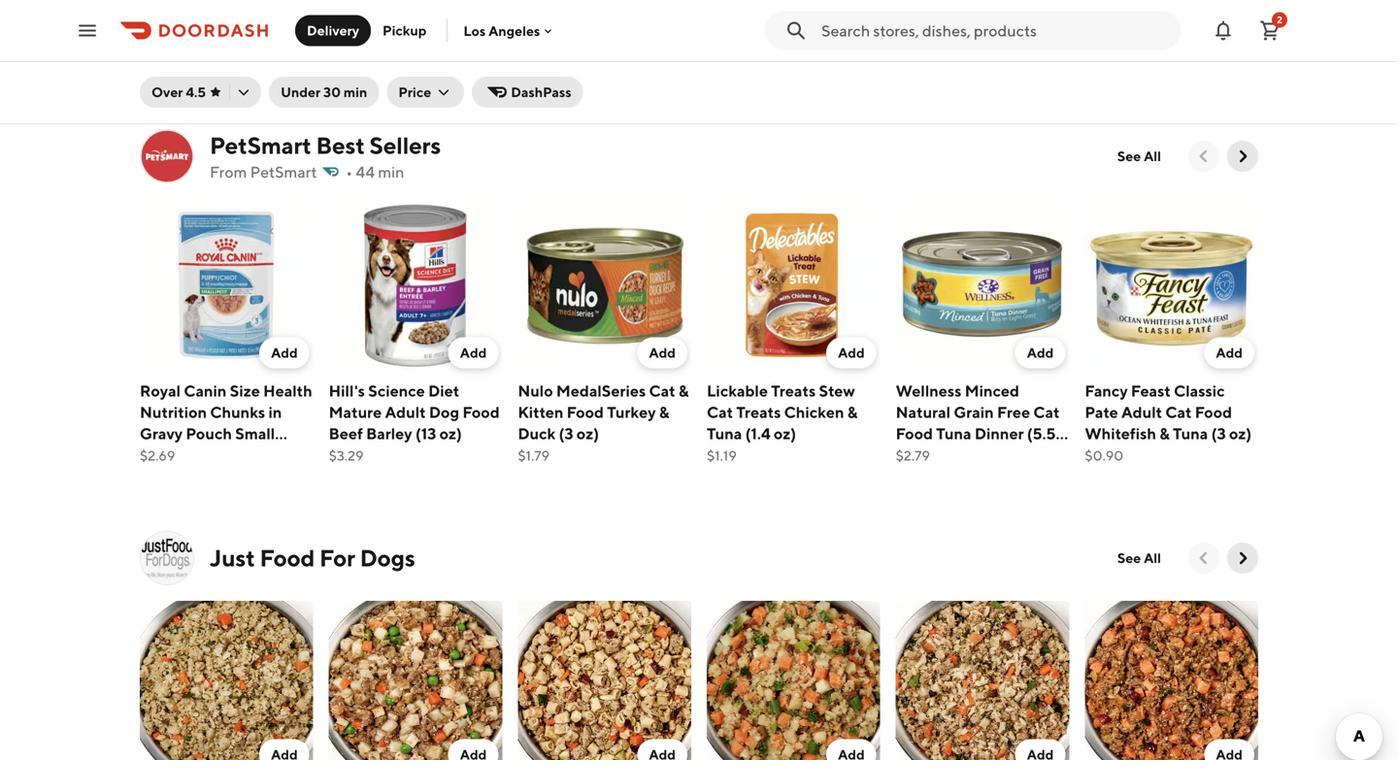Task type: vqa. For each thing, say whether or not it's contained in the screenshot.
Retail image
no



Task type: describe. For each thing, give the bounding box(es) containing it.
tuna for cat
[[707, 424, 742, 443]]

gravy
[[140, 424, 183, 443]]

wellness minced natural grain free cat food tuna dinner (5.5 oz)
[[896, 382, 1060, 464]]

(5.5
[[1027, 424, 1056, 443]]

oz) inside fancy feast classic pate adult cat food whitefish & tuna (3 oz) $0.90
[[1229, 424, 1252, 443]]

hill's
[[329, 382, 365, 400]]

dogs
[[360, 544, 415, 572]]

nutrition
[[140, 403, 207, 422]]

chunks
[[210, 403, 265, 422]]

barley
[[366, 424, 412, 443]]

add for nulo medalseries cat & kitten food turkey & duck (3 oz)
[[649, 345, 676, 361]]

1 vertical spatial treats
[[736, 403, 781, 422]]

cat inside wellness minced natural grain free cat food tuna dinner (5.5 oz)
[[1033, 403, 1060, 422]]

science
[[368, 382, 425, 400]]

puppy
[[140, 446, 187, 464]]

1 vertical spatial petsmart
[[250, 163, 317, 181]]

$2.69
[[140, 448, 175, 464]]

$69.48
[[518, 46, 562, 62]]

pouch
[[186, 424, 232, 443]]

over
[[151, 84, 183, 100]]

mature
[[329, 403, 382, 422]]

wellness
[[896, 382, 962, 400]]

0 vertical spatial treats
[[771, 382, 816, 400]]

from
[[210, 163, 247, 181]]

notification bell image
[[1212, 19, 1235, 42]]

nulo
[[518, 382, 553, 400]]

los angeles
[[463, 23, 540, 39]]

angeles
[[489, 23, 540, 39]]

pickup button
[[371, 15, 438, 46]]

small
[[235, 424, 275, 443]]

min for under 30 min
[[344, 84, 367, 100]]

0 vertical spatial petsmart
[[210, 132, 311, 159]]

under 30 min button
[[269, 77, 379, 108]]

kitten
[[518, 403, 563, 422]]

$54.48
[[707, 46, 752, 62]]

tuna inside fancy feast classic pate adult cat food whitefish & tuna (3 oz) $0.90
[[1173, 424, 1208, 443]]

food inside fancy feast classic pate adult cat food whitefish & tuna (3 oz) $0.90
[[1195, 403, 1232, 422]]

cat inside "nulo medalseries cat & kitten food turkey & duck (3 oz) $1.79"
[[649, 382, 675, 400]]

dashpass button
[[472, 77, 583, 108]]

(13
[[415, 424, 436, 443]]

tuna for grain
[[936, 424, 971, 443]]

1 see from the top
[[1117, 148, 1141, 164]]

medalseries
[[556, 382, 646, 400]]

lickable treats stew cat treats chicken & tuna (1.4 oz) $1.19
[[707, 382, 858, 464]]

lickable treats stew cat treats chicken & tuna (1.4 oz) image
[[707, 199, 880, 372]]

under 30 min
[[281, 84, 367, 100]]

cat inside "lickable treats stew cat treats chicken & tuna (1.4 oz) $1.19"
[[707, 403, 733, 422]]

diet
[[428, 382, 459, 400]]

44
[[356, 163, 375, 181]]

$1.79
[[518, 448, 550, 464]]

dinner
[[975, 424, 1024, 443]]

grain
[[954, 403, 994, 422]]

$1.19
[[707, 448, 737, 464]]

beef
[[329, 424, 363, 443]]

dog
[[429, 403, 459, 422]]

from petsmart
[[210, 163, 317, 181]]

fancy
[[1085, 382, 1128, 400]]

los
[[463, 23, 486, 39]]

all for 1st previous button of carousel image from the bottom's the see all link
[[1144, 550, 1161, 566]]

classic
[[1174, 382, 1225, 400]]

& inside "lickable treats stew cat treats chicken & tuna (1.4 oz) $1.19"
[[847, 403, 858, 422]]

duck
[[518, 424, 556, 443]]

(3 inside "royal canin size health nutrition chunks in gravy pouch small puppy food (3 oz)"
[[230, 446, 245, 464]]

best
[[316, 132, 365, 159]]

in
[[268, 403, 282, 422]]

canin
[[184, 382, 227, 400]]

nulo medalseries cat & kitten food turkey & duck (3 oz) $1.79
[[518, 382, 689, 464]]

$2.79
[[896, 448, 930, 464]]

sellers
[[369, 132, 441, 159]]

just food for dogs link
[[140, 531, 415, 585]]

oz) inside "royal canin size health nutrition chunks in gravy pouch small puppy food (3 oz)"
[[248, 446, 271, 464]]

food inside "royal canin size health nutrition chunks in gravy pouch small puppy food (3 oz)"
[[190, 446, 227, 464]]

turkey
[[607, 403, 656, 422]]

pickup
[[383, 22, 427, 38]]

see all link for 1st previous button of carousel image from the bottom
[[1106, 543, 1173, 574]]

wellness minced natural grain free cat food tuna dinner (5.5 oz) image
[[896, 199, 1069, 372]]

next button of carousel image for first previous button of carousel image from the top of the page
[[1233, 147, 1252, 166]]

•
[[346, 163, 353, 181]]

chicken
[[784, 403, 844, 422]]

under
[[281, 84, 321, 100]]



Task type: locate. For each thing, give the bounding box(es) containing it.
2 horizontal spatial (3
[[1211, 424, 1226, 443]]

2 horizontal spatial tuna
[[1173, 424, 1208, 443]]

0 vertical spatial see all
[[1117, 148, 1161, 164]]

for
[[319, 544, 355, 572]]

minced
[[965, 382, 1019, 400]]

2 add from the left
[[460, 345, 487, 361]]

cat up (5.5
[[1033, 403, 1060, 422]]

$0.90
[[1085, 448, 1123, 464]]

1 vertical spatial next button of carousel image
[[1233, 549, 1252, 568]]

oz) inside "nulo medalseries cat & kitten food turkey & duck (3 oz) $1.79"
[[576, 424, 599, 443]]

1 tuna from the left
[[707, 424, 742, 443]]

add for hill's science diet mature adult dog food beef barley (13 oz)
[[460, 345, 487, 361]]

dashpass
[[511, 84, 571, 100]]

5 add from the left
[[1027, 345, 1054, 361]]

0 horizontal spatial min
[[344, 84, 367, 100]]

1 items, open order cart image
[[1258, 19, 1282, 42]]

(3 inside fancy feast classic pate adult cat food whitefish & tuna (3 oz) $0.90
[[1211, 424, 1226, 443]]

hill's science diet mature adult dog food beef barley (13 oz) image
[[329, 199, 502, 372]]

30
[[323, 84, 341, 100]]

adult inside the hill's science diet mature adult dog food beef barley (13 oz) $3.29
[[385, 403, 426, 422]]

1 horizontal spatial adult
[[1121, 403, 1162, 422]]

food inside "nulo medalseries cat & kitten food turkey & duck (3 oz) $1.79"
[[567, 403, 604, 422]]

1 all from the top
[[1144, 148, 1161, 164]]

1 vertical spatial all
[[1144, 550, 1161, 566]]

$71.98
[[140, 46, 180, 62]]

just food for dogs
[[210, 544, 415, 572]]

3 tuna from the left
[[1173, 424, 1208, 443]]

0 vertical spatial see all link
[[1106, 141, 1173, 172]]

1 adult from the left
[[385, 403, 426, 422]]

0 horizontal spatial (3
[[230, 446, 245, 464]]

2
[[1277, 14, 1282, 25]]

0 vertical spatial all
[[1144, 148, 1161, 164]]

4.5
[[186, 84, 206, 100]]

min
[[344, 84, 367, 100], [378, 163, 404, 181]]

treats
[[771, 382, 816, 400], [736, 403, 781, 422]]

lickable
[[707, 382, 768, 400]]

tuna down classic
[[1173, 424, 1208, 443]]

food down medalseries on the bottom of the page
[[567, 403, 604, 422]]

3 add from the left
[[649, 345, 676, 361]]

(1.4
[[745, 424, 770, 443]]

food right dog
[[462, 403, 500, 422]]

2 button
[[1250, 11, 1289, 50]]

add for wellness minced natural grain free cat food tuna dinner (5.5 oz)
[[1027, 345, 1054, 361]]

adult for barley
[[385, 403, 426, 422]]

min for • 44 min
[[378, 163, 404, 181]]

food down classic
[[1195, 403, 1232, 422]]

fancy feast classic pate adult cat food whitefish & tuna (3 oz) image
[[1085, 199, 1258, 372]]

royal
[[140, 382, 181, 400]]

feast
[[1131, 382, 1171, 400]]

1 horizontal spatial min
[[378, 163, 404, 181]]

oz) inside the hill's science diet mature adult dog food beef barley (13 oz) $3.29
[[439, 424, 462, 443]]

1 see all link from the top
[[1106, 141, 1173, 172]]

$13.49
[[896, 46, 936, 62]]

adult
[[385, 403, 426, 422], [1121, 403, 1162, 422]]

natural
[[896, 403, 951, 422]]

2 see from the top
[[1117, 550, 1141, 566]]

royal canin size health nutrition chunks in gravy pouch small puppy food (3 oz)
[[140, 382, 312, 464]]

delivery button
[[295, 15, 371, 46]]

adult for &
[[1121, 403, 1162, 422]]

see all link
[[1106, 141, 1173, 172], [1106, 543, 1173, 574]]

1 vertical spatial see all link
[[1106, 543, 1173, 574]]

see all
[[1117, 148, 1161, 164], [1117, 550, 1161, 566]]

whitefish
[[1085, 424, 1156, 443]]

fancy feast classic pate adult cat food whitefish & tuna (3 oz) $0.90
[[1085, 382, 1252, 464]]

0 horizontal spatial tuna
[[707, 424, 742, 443]]

1 see all from the top
[[1117, 148, 1161, 164]]

1 vertical spatial previous button of carousel image
[[1194, 549, 1214, 568]]

1 vertical spatial see
[[1117, 550, 1141, 566]]

size
[[230, 382, 260, 400]]

tuna down grain on the bottom of page
[[936, 424, 971, 443]]

& inside fancy feast classic pate adult cat food whitefish & tuna (3 oz) $0.90
[[1159, 424, 1170, 443]]

open menu image
[[76, 19, 99, 42]]

add
[[271, 345, 298, 361], [460, 345, 487, 361], [649, 345, 676, 361], [838, 345, 865, 361], [1027, 345, 1054, 361], [1216, 345, 1243, 361]]

min right 30
[[344, 84, 367, 100]]

food inside the hill's science diet mature adult dog food beef barley (13 oz) $3.29
[[462, 403, 500, 422]]

2 tuna from the left
[[936, 424, 971, 443]]

oz) inside wellness minced natural grain free cat food tuna dinner (5.5 oz)
[[896, 446, 918, 464]]

0 vertical spatial see
[[1117, 148, 1141, 164]]

over 4.5 button
[[140, 77, 261, 108]]

next button of carousel image
[[1233, 147, 1252, 166], [1233, 549, 1252, 568]]

add button
[[259, 338, 309, 369], [259, 338, 309, 369], [448, 338, 498, 369], [448, 338, 498, 369], [637, 338, 687, 369], [637, 338, 687, 369], [826, 338, 876, 369], [826, 338, 876, 369], [1015, 338, 1065, 369], [1015, 338, 1065, 369], [1204, 338, 1254, 369], [1204, 338, 1254, 369]]

pate
[[1085, 403, 1118, 422]]

1 horizontal spatial tuna
[[936, 424, 971, 443]]

(3 inside "nulo medalseries cat & kitten food turkey & duck (3 oz) $1.79"
[[559, 424, 573, 443]]

all for first previous button of carousel image from the top of the page's the see all link
[[1144, 148, 1161, 164]]

los angeles button
[[463, 23, 556, 39]]

treats up chicken
[[771, 382, 816, 400]]

$37.99
[[329, 46, 370, 62]]

see all link for first previous button of carousel image from the top of the page
[[1106, 141, 1173, 172]]

add for fancy feast classic pate adult cat food whitefish & tuna (3 oz)
[[1216, 345, 1243, 361]]

food
[[462, 403, 500, 422], [567, 403, 604, 422], [1195, 403, 1232, 422], [896, 424, 933, 443], [190, 446, 227, 464], [260, 544, 315, 572]]

all
[[1144, 148, 1161, 164], [1144, 550, 1161, 566]]

hill's science diet mature adult dog food beef barley (13 oz) $3.29
[[329, 382, 500, 464]]

free
[[997, 403, 1030, 422]]

adult inside fancy feast classic pate adult cat food whitefish & tuna (3 oz) $0.90
[[1121, 403, 1162, 422]]

food left for
[[260, 544, 315, 572]]

cat down 'lickable'
[[707, 403, 733, 422]]

0 vertical spatial min
[[344, 84, 367, 100]]

0 horizontal spatial adult
[[385, 403, 426, 422]]

1 add from the left
[[271, 345, 298, 361]]

treats up (1.4
[[736, 403, 781, 422]]

(3 down classic
[[1211, 424, 1226, 443]]

add for lickable treats stew cat treats chicken & tuna (1.4 oz)
[[838, 345, 865, 361]]

over 4.5
[[151, 84, 206, 100]]

1 vertical spatial min
[[378, 163, 404, 181]]

adult down the feast
[[1121, 403, 1162, 422]]

2 all from the top
[[1144, 550, 1161, 566]]

min right 44
[[378, 163, 404, 181]]

(3
[[559, 424, 573, 443], [1211, 424, 1226, 443], [230, 446, 245, 464]]

food inside just food for dogs link
[[260, 544, 315, 572]]

cat inside fancy feast classic pate adult cat food whitefish & tuna (3 oz) $0.90
[[1165, 403, 1192, 422]]

adult down "science"
[[385, 403, 426, 422]]

health
[[263, 382, 312, 400]]

6 add from the left
[[1216, 345, 1243, 361]]

&
[[679, 382, 689, 400], [659, 403, 669, 422], [847, 403, 858, 422], [1159, 424, 1170, 443]]

& right turkey
[[659, 403, 669, 422]]

4 add from the left
[[838, 345, 865, 361]]

just
[[210, 544, 255, 572]]

2 previous button of carousel image from the top
[[1194, 549, 1214, 568]]

2 see all link from the top
[[1106, 543, 1173, 574]]

(3 down small
[[230, 446, 245, 464]]

2 adult from the left
[[1121, 403, 1162, 422]]

add for royal canin size health nutrition chunks in gravy pouch small puppy food (3 oz)
[[271, 345, 298, 361]]

1 previous button of carousel image from the top
[[1194, 147, 1214, 166]]

cat down classic
[[1165, 403, 1192, 422]]

price button
[[387, 77, 464, 108]]

see
[[1117, 148, 1141, 164], [1117, 550, 1141, 566]]

2 next button of carousel image from the top
[[1233, 549, 1252, 568]]

food down the pouch at the bottom of page
[[190, 446, 227, 464]]

& left 'lickable'
[[679, 382, 689, 400]]

petsmart down the 'petsmart best sellers'
[[250, 163, 317, 181]]

cat
[[649, 382, 675, 400], [707, 403, 733, 422], [1033, 403, 1060, 422], [1165, 403, 1192, 422]]

petsmart best sellers
[[210, 132, 441, 159]]

previous button of carousel image
[[1194, 147, 1214, 166], [1194, 549, 1214, 568]]

min inside button
[[344, 84, 367, 100]]

$58.99
[[1085, 46, 1129, 62]]

Store search: begin typing to search for stores available on DoorDash text field
[[821, 20, 1169, 41]]

food inside wellness minced natural grain free cat food tuna dinner (5.5 oz)
[[896, 424, 933, 443]]

petsmart up from petsmart
[[210, 132, 311, 159]]

stew
[[819, 382, 855, 400]]

0 vertical spatial previous button of carousel image
[[1194, 147, 1214, 166]]

royal canin size health nutrition chunks in gravy pouch small puppy food (3 oz) image
[[140, 199, 313, 372]]

food up the $2.79
[[896, 424, 933, 443]]

& right whitefish
[[1159, 424, 1170, 443]]

oz) inside "lickable treats stew cat treats chicken & tuna (1.4 oz) $1.19"
[[774, 424, 796, 443]]

nulo medalseries cat & kitten food turkey & duck (3 oz) image
[[518, 199, 691, 372]]

1 vertical spatial see all
[[1117, 550, 1161, 566]]

tuna up $1.19
[[707, 424, 742, 443]]

tuna inside "lickable treats stew cat treats chicken & tuna (1.4 oz) $1.19"
[[707, 424, 742, 443]]

0 vertical spatial next button of carousel image
[[1233, 147, 1252, 166]]

1 next button of carousel image from the top
[[1233, 147, 1252, 166]]

1 horizontal spatial (3
[[559, 424, 573, 443]]

cat up turkey
[[649, 382, 675, 400]]

& down the stew
[[847, 403, 858, 422]]

2 see all from the top
[[1117, 550, 1161, 566]]

next button of carousel image for 1st previous button of carousel image from the bottom
[[1233, 549, 1252, 568]]

tuna inside wellness minced natural grain free cat food tuna dinner (5.5 oz)
[[936, 424, 971, 443]]

• 44 min
[[346, 163, 404, 181]]

(3 right duck
[[559, 424, 573, 443]]

price
[[398, 84, 431, 100]]

$3.29
[[329, 448, 364, 464]]

oz)
[[439, 424, 462, 443], [576, 424, 599, 443], [774, 424, 796, 443], [1229, 424, 1252, 443], [248, 446, 271, 464], [896, 446, 918, 464]]

delivery
[[307, 22, 359, 38]]



